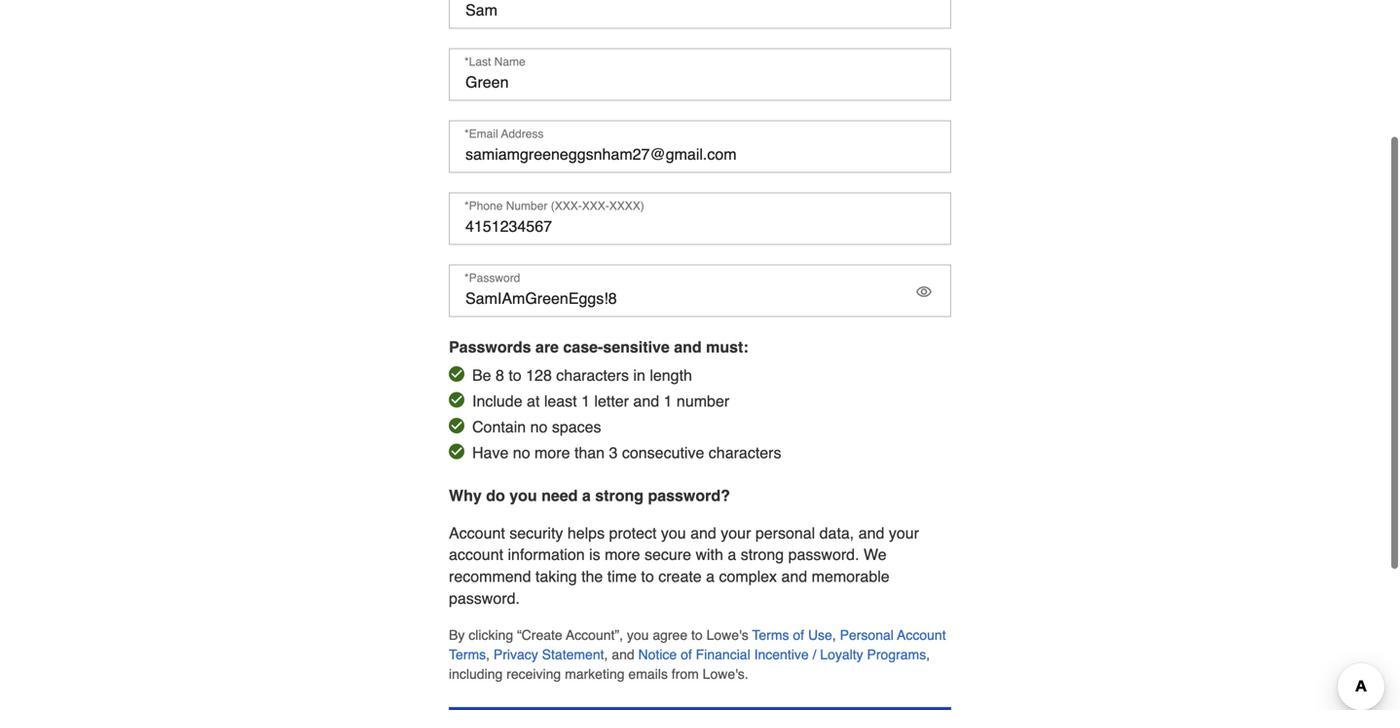 Task type: vqa. For each thing, say whether or not it's contained in the screenshot.
sensitive
yes



Task type: describe. For each thing, give the bounding box(es) containing it.
*last name
[[465, 55, 526, 69]]

and down 'in'
[[633, 392, 659, 410]]

no for have
[[513, 444, 530, 462]]

passwords
[[449, 338, 531, 356]]

strong inside account security helps protect you and your personal data, and your account information is more secure with a strong password. we recommend taking the time to create a complex and memorable password.
[[741, 546, 784, 564]]

include
[[472, 392, 523, 410]]

more inside account security helps protect you and your personal data, and your account information is more secure with a strong password. we recommend taking the time to create a complex and memorable password.
[[605, 546, 640, 564]]

*email address
[[465, 127, 544, 141]]

than
[[575, 444, 605, 462]]

time
[[607, 567, 637, 585]]

and down personal
[[782, 567, 808, 585]]

memorable
[[812, 567, 890, 585]]

information
[[508, 546, 585, 564]]

privacy statement link
[[494, 647, 604, 662]]

are
[[536, 338, 559, 356]]

terms of use link
[[752, 627, 833, 643]]

at
[[527, 392, 540, 410]]

data,
[[820, 524, 854, 542]]

length
[[650, 366, 692, 384]]

terms inside personal account terms
[[449, 647, 486, 662]]

0 horizontal spatial strong
[[595, 486, 644, 504]]

notice
[[638, 647, 677, 662]]

financial
[[696, 647, 751, 662]]

include at least 1 letter and 1 number
[[472, 392, 730, 410]]

statement
[[542, 647, 604, 662]]

*last
[[465, 55, 491, 69]]

emails
[[629, 666, 668, 682]]

by
[[449, 627, 465, 643]]

account inside account security helps protect you and your personal data, and your account information is more secure with a strong password. we recommend taking the time to create a complex and memorable password.
[[449, 524, 505, 542]]

must:
[[706, 338, 749, 356]]

xxxx)
[[609, 199, 645, 213]]

case-
[[563, 338, 603, 356]]

create
[[659, 567, 702, 585]]

least
[[544, 392, 577, 410]]

password?
[[648, 486, 730, 504]]

*phone number (xxx-xxx-xxxx)
[[465, 199, 645, 213]]

recommend
[[449, 567, 531, 585]]

0 horizontal spatial you
[[510, 486, 537, 504]]

account",
[[566, 627, 623, 643]]

*phone
[[465, 199, 503, 213]]

personal account terms link
[[449, 627, 946, 662]]

0 horizontal spatial to
[[509, 366, 522, 384]]

, up loyalty
[[833, 627, 836, 643]]

security
[[510, 524, 563, 542]]

1 horizontal spatial terms
[[752, 627, 789, 643]]

we
[[864, 546, 887, 564]]

and down by clicking "create account", you agree to lowe's terms of use ,
[[612, 647, 635, 662]]

why do you need a strong password?
[[449, 486, 730, 504]]

account inside personal account terms
[[897, 627, 946, 643]]

taking
[[536, 567, 577, 585]]

, privacy statement , and notice of financial incentive / loyalty programs
[[486, 647, 926, 662]]

by clicking "create account", you agree to lowe's terms of use ,
[[449, 627, 836, 643]]

0 horizontal spatial characters
[[556, 366, 629, 384]]

account security helps protect you and your personal data, and your account information is more secure with a strong password. we recommend taking the time to create a complex and memorable password.
[[449, 524, 919, 607]]

hide password image
[[916, 284, 932, 299]]

address
[[501, 127, 544, 141]]

, including receiving marketing emails from
[[449, 647, 930, 682]]

*Last Name text field
[[449, 48, 952, 101]]

3
[[609, 444, 618, 462]]

*email
[[465, 127, 498, 141]]

xxx-
[[582, 199, 609, 213]]

contain no spaces
[[472, 418, 601, 436]]

secure
[[645, 546, 692, 564]]

spaces
[[552, 418, 601, 436]]

complex
[[719, 567, 777, 585]]

do
[[486, 486, 505, 504]]

*password
[[465, 271, 520, 285]]

be
[[472, 366, 491, 384]]

1 vertical spatial lowe's
[[703, 666, 745, 682]]

0 horizontal spatial of
[[681, 647, 692, 662]]

8
[[496, 366, 504, 384]]

1 your from the left
[[721, 524, 751, 542]]

/
[[813, 647, 817, 662]]

1 horizontal spatial password.
[[789, 546, 860, 564]]

why
[[449, 486, 482, 504]]



Task type: locate. For each thing, give the bounding box(es) containing it.
, inside , including receiving marketing emails from
[[926, 647, 930, 662]]

receiving
[[507, 666, 561, 682]]

0 horizontal spatial account
[[449, 524, 505, 542]]

0 vertical spatial lowe's
[[707, 627, 749, 643]]

more down contain no spaces
[[535, 444, 570, 462]]

2 your from the left
[[889, 524, 919, 542]]

*Email Address text field
[[449, 120, 952, 173]]

password. down data,
[[789, 546, 860, 564]]

no down at
[[530, 418, 548, 436]]

0 vertical spatial account
[[449, 524, 505, 542]]

letter
[[595, 392, 629, 410]]

you up notice
[[627, 627, 649, 643]]

your
[[721, 524, 751, 542], [889, 524, 919, 542]]

0 horizontal spatial password.
[[449, 589, 520, 607]]

your up with
[[721, 524, 751, 542]]

1 vertical spatial more
[[605, 546, 640, 564]]

use
[[808, 627, 833, 643]]

1 vertical spatial a
[[728, 546, 737, 564]]

1 down length
[[664, 392, 672, 410]]

0 vertical spatial of
[[793, 627, 805, 643]]

"create
[[517, 627, 563, 643]]

be 8 to 128 characters in length
[[472, 366, 692, 384]]

0 horizontal spatial your
[[721, 524, 751, 542]]

you up secure
[[661, 524, 686, 542]]

0 vertical spatial no
[[530, 418, 548, 436]]

, right loyalty
[[926, 647, 930, 662]]

1 horizontal spatial more
[[605, 546, 640, 564]]

contain
[[472, 418, 526, 436]]

0 horizontal spatial a
[[582, 486, 591, 504]]

and
[[674, 338, 702, 356], [633, 392, 659, 410], [691, 524, 717, 542], [859, 524, 885, 542], [782, 567, 808, 585], [612, 647, 635, 662]]

have no more than 3 consecutive characters
[[472, 444, 782, 462]]

1 vertical spatial you
[[661, 524, 686, 542]]

from
[[672, 666, 699, 682]]

128
[[526, 366, 552, 384]]

1 horizontal spatial characters
[[709, 444, 782, 462]]

, down clicking
[[486, 647, 490, 662]]

2 horizontal spatial you
[[661, 524, 686, 542]]

0 vertical spatial more
[[535, 444, 570, 462]]

1 right the 'least'
[[582, 392, 590, 410]]

0 vertical spatial strong
[[595, 486, 644, 504]]

the
[[582, 567, 603, 585]]

.
[[745, 666, 749, 682]]

and up length
[[674, 338, 702, 356]]

account up account
[[449, 524, 505, 542]]

1 1 from the left
[[582, 392, 590, 410]]

including
[[449, 666, 503, 682]]

strong up protect
[[595, 486, 644, 504]]

1 horizontal spatial of
[[793, 627, 805, 643]]

account
[[449, 546, 504, 564]]

,
[[833, 627, 836, 643], [486, 647, 490, 662], [604, 647, 608, 662], [926, 647, 930, 662]]

1 vertical spatial no
[[513, 444, 530, 462]]

of
[[793, 627, 805, 643], [681, 647, 692, 662]]

0 vertical spatial characters
[[556, 366, 629, 384]]

1 vertical spatial to
[[641, 567, 654, 585]]

a down with
[[706, 567, 715, 585]]

0 vertical spatial a
[[582, 486, 591, 504]]

0 vertical spatial terms
[[752, 627, 789, 643]]

no down contain no spaces
[[513, 444, 530, 462]]

2 1 from the left
[[664, 392, 672, 410]]

you inside account security helps protect you and your personal data, and your account information is more secure with a strong password. we recommend taking the time to create a complex and memorable password.
[[661, 524, 686, 542]]

notice of financial incentive / loyalty programs link
[[638, 647, 926, 662]]

strong up the complex
[[741, 546, 784, 564]]

you
[[510, 486, 537, 504], [661, 524, 686, 542], [627, 627, 649, 643]]

clicking
[[469, 627, 513, 643]]

to right time
[[641, 567, 654, 585]]

personal account terms
[[449, 627, 946, 662]]

need
[[542, 486, 578, 504]]

privacy
[[494, 647, 538, 662]]

1 horizontal spatial to
[[641, 567, 654, 585]]

2 vertical spatial a
[[706, 567, 715, 585]]

0 vertical spatial password.
[[789, 546, 860, 564]]

sensitive
[[603, 338, 670, 356]]

1 vertical spatial characters
[[709, 444, 782, 462]]

2 horizontal spatial a
[[728, 546, 737, 564]]

1 vertical spatial account
[[897, 627, 946, 643]]

you for protect
[[661, 524, 686, 542]]

*Phone Number (XXX-XXX-XXXX) text field
[[449, 192, 952, 245]]

characters down number
[[709, 444, 782, 462]]

, up marketing
[[604, 647, 608, 662]]

0 horizontal spatial more
[[535, 444, 570, 462]]

incentive
[[754, 647, 809, 662]]

to inside account security helps protect you and your personal data, and your account information is more secure with a strong password. we recommend taking the time to create a complex and memorable password.
[[641, 567, 654, 585]]

1 horizontal spatial your
[[889, 524, 919, 542]]

*Password text field
[[449, 264, 952, 317]]

with
[[696, 546, 724, 564]]

more
[[535, 444, 570, 462], [605, 546, 640, 564]]

2 horizontal spatial to
[[692, 627, 703, 643]]

terms
[[752, 627, 789, 643], [449, 647, 486, 662]]

1 vertical spatial terms
[[449, 647, 486, 662]]

1 horizontal spatial a
[[706, 567, 715, 585]]

1 horizontal spatial you
[[627, 627, 649, 643]]

lowe's
[[707, 627, 749, 643], [703, 666, 745, 682]]

password. down recommend
[[449, 589, 520, 607]]

*First Name text field
[[449, 0, 952, 29]]

you right do
[[510, 486, 537, 504]]

personal
[[840, 627, 894, 643]]

2 vertical spatial you
[[627, 627, 649, 643]]

strong
[[595, 486, 644, 504], [741, 546, 784, 564]]

0 vertical spatial to
[[509, 366, 522, 384]]

characters up include at least 1 letter and 1 number
[[556, 366, 629, 384]]

1 vertical spatial strong
[[741, 546, 784, 564]]

passwords are case-sensitive and must:
[[449, 338, 749, 356]]

0 horizontal spatial terms
[[449, 647, 486, 662]]

loyalty
[[820, 647, 864, 662]]

number
[[677, 392, 730, 410]]

lowe's down financial
[[703, 666, 745, 682]]

a right with
[[728, 546, 737, 564]]

name
[[494, 55, 526, 69]]

0 vertical spatial you
[[510, 486, 537, 504]]

and up "we"
[[859, 524, 885, 542]]

lowe's .
[[703, 666, 749, 682]]

1 horizontal spatial 1
[[664, 392, 672, 410]]

account up programs
[[897, 627, 946, 643]]

terms up incentive
[[752, 627, 789, 643]]

1 vertical spatial password.
[[449, 589, 520, 607]]

protect
[[609, 524, 657, 542]]

1 horizontal spatial account
[[897, 627, 946, 643]]

account
[[449, 524, 505, 542], [897, 627, 946, 643]]

programs
[[867, 647, 926, 662]]

is
[[589, 546, 601, 564]]

personal
[[756, 524, 815, 542]]

(xxx-
[[551, 199, 582, 213]]

helps
[[568, 524, 605, 542]]

to right 8
[[509, 366, 522, 384]]

0 horizontal spatial 1
[[582, 392, 590, 410]]

number
[[506, 199, 548, 213]]

password.
[[789, 546, 860, 564], [449, 589, 520, 607]]

terms up including
[[449, 647, 486, 662]]

a right need
[[582, 486, 591, 504]]

1 horizontal spatial strong
[[741, 546, 784, 564]]

characters
[[556, 366, 629, 384], [709, 444, 782, 462]]

agree
[[653, 627, 688, 643]]

1
[[582, 392, 590, 410], [664, 392, 672, 410]]

to up , privacy statement , and notice of financial incentive / loyalty programs
[[692, 627, 703, 643]]

have
[[472, 444, 509, 462]]

of left use
[[793, 627, 805, 643]]

marketing
[[565, 666, 625, 682]]

and up with
[[691, 524, 717, 542]]

to
[[509, 366, 522, 384], [641, 567, 654, 585], [692, 627, 703, 643]]

consecutive
[[622, 444, 705, 462]]

of up the from
[[681, 647, 692, 662]]

lowe's up financial
[[707, 627, 749, 643]]

2 vertical spatial to
[[692, 627, 703, 643]]

your right data,
[[889, 524, 919, 542]]

1 vertical spatial of
[[681, 647, 692, 662]]

no for contain
[[530, 418, 548, 436]]

you for account",
[[627, 627, 649, 643]]

in
[[633, 366, 646, 384]]

more up time
[[605, 546, 640, 564]]



